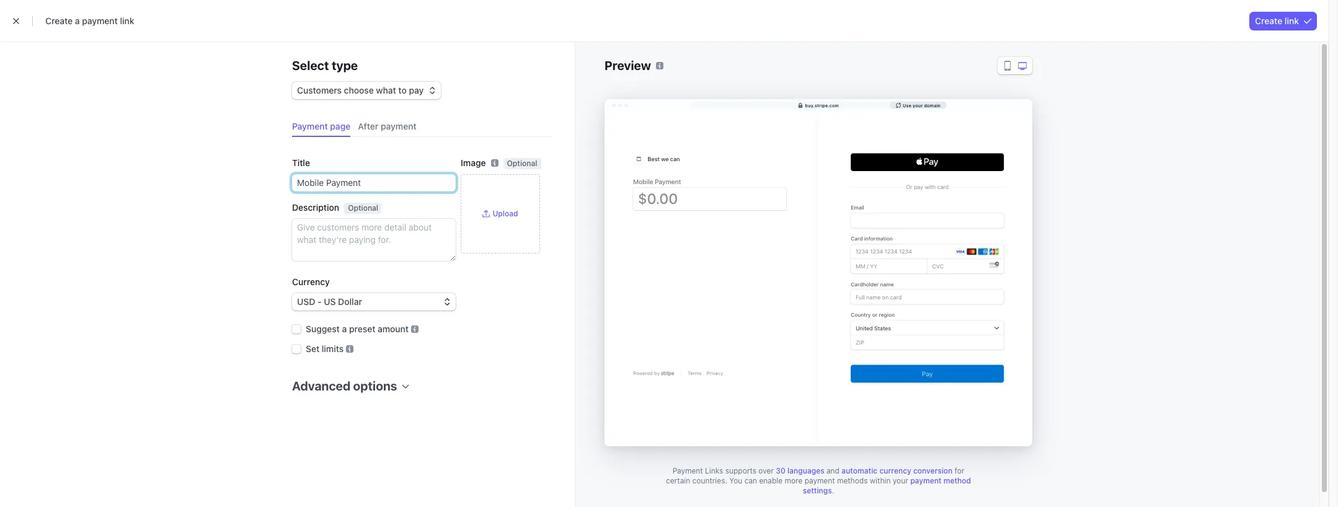Task type: locate. For each thing, give the bounding box(es) containing it.
supports
[[725, 466, 756, 476]]

your down automatic currency conversion link
[[893, 476, 908, 486]]

after payment button
[[353, 117, 424, 137]]

optional right image
[[507, 159, 537, 168]]

2 create from the left
[[1255, 16, 1282, 26]]

1 create from the left
[[45, 16, 73, 26]]

1 horizontal spatial a
[[342, 324, 347, 334]]

your
[[913, 103, 923, 108], [893, 476, 908, 486]]

0 horizontal spatial a
[[75, 16, 80, 26]]

usd - us dollar button
[[292, 293, 456, 311]]

1 vertical spatial payment
[[673, 466, 703, 476]]

optional
[[507, 159, 537, 168], [348, 203, 378, 213]]

currency
[[879, 466, 911, 476]]

payment
[[292, 121, 328, 131], [673, 466, 703, 476]]

amount
[[378, 324, 409, 334]]

1 horizontal spatial create
[[1255, 16, 1282, 26]]

more
[[785, 476, 803, 486]]

0 vertical spatial a
[[75, 16, 80, 26]]

0 vertical spatial payment
[[292, 121, 328, 131]]

payment left page
[[292, 121, 328, 131]]

payment link settings tab list
[[287, 117, 552, 137]]

1 horizontal spatial your
[[913, 103, 923, 108]]

dollar
[[338, 296, 362, 307]]

payment inside payment page button
[[292, 121, 328, 131]]

link
[[120, 16, 134, 26], [1285, 16, 1299, 26]]

pay
[[409, 85, 424, 95]]

1 horizontal spatial optional
[[507, 159, 537, 168]]

optional down name of cause or service text field
[[348, 203, 378, 213]]

select type
[[292, 58, 358, 73]]

set limits
[[306, 344, 344, 354]]

a
[[75, 16, 80, 26], [342, 324, 347, 334]]

can
[[745, 476, 757, 486]]

0 horizontal spatial your
[[893, 476, 908, 486]]

use your domain
[[903, 103, 941, 108]]

payment
[[82, 16, 118, 26], [381, 121, 416, 131], [805, 476, 835, 486], [910, 476, 942, 486]]

1 horizontal spatial payment
[[673, 466, 703, 476]]

for certain countries. you can enable more payment methods within your
[[666, 466, 964, 486]]

payment page tab panel
[[282, 137, 552, 412]]

suggest
[[306, 324, 340, 334]]

1 vertical spatial your
[[893, 476, 908, 486]]

1 vertical spatial optional
[[348, 203, 378, 213]]

use your domain button
[[890, 102, 947, 109]]

payment method settings
[[803, 476, 971, 495]]

set
[[306, 344, 319, 354]]

to
[[398, 85, 407, 95]]

0 horizontal spatial payment
[[292, 121, 328, 131]]

1 horizontal spatial link
[[1285, 16, 1299, 26]]

0 vertical spatial optional
[[507, 159, 537, 168]]

advanced options
[[292, 379, 397, 393]]

countries.
[[692, 476, 727, 486]]

create inside create link button
[[1255, 16, 1282, 26]]

0 horizontal spatial link
[[120, 16, 134, 26]]

payment up 'certain' at the bottom
[[673, 466, 703, 476]]

title
[[292, 157, 310, 168]]

0 vertical spatial your
[[913, 103, 923, 108]]

preset
[[349, 324, 375, 334]]

your inside for certain countries. you can enable more payment methods within your
[[893, 476, 908, 486]]

a for create
[[75, 16, 80, 26]]

certain
[[666, 476, 690, 486]]

0 horizontal spatial optional
[[348, 203, 378, 213]]

payment inside button
[[381, 121, 416, 131]]

2 link from the left
[[1285, 16, 1299, 26]]

automatic currency conversion link
[[842, 466, 953, 476]]

1 vertical spatial a
[[342, 324, 347, 334]]

domain
[[924, 103, 941, 108]]

create for create link
[[1255, 16, 1282, 26]]

currency
[[292, 277, 330, 287]]

languages
[[787, 466, 824, 476]]

your right use in the top of the page
[[913, 103, 923, 108]]

methods
[[837, 476, 868, 486]]

what
[[376, 85, 396, 95]]

usd
[[297, 296, 315, 307]]

links
[[705, 466, 723, 476]]

.
[[832, 486, 834, 495]]

your inside button
[[913, 103, 923, 108]]

within
[[870, 476, 891, 486]]

link inside button
[[1285, 16, 1299, 26]]

create link
[[1255, 16, 1299, 26]]

you
[[729, 476, 742, 486]]

create a payment link
[[45, 16, 134, 26]]

payment links supports over 30 languages and automatic currency conversion
[[673, 466, 953, 476]]

a inside tab panel
[[342, 324, 347, 334]]

create for create a payment link
[[45, 16, 73, 26]]

payment page
[[292, 121, 351, 131]]

and
[[827, 466, 840, 476]]

0 horizontal spatial create
[[45, 16, 73, 26]]

create
[[45, 16, 73, 26], [1255, 16, 1282, 26]]



Task type: vqa. For each thing, say whether or not it's contained in the screenshot.
Description
yes



Task type: describe. For each thing, give the bounding box(es) containing it.
us
[[324, 296, 336, 307]]

payment inside for certain countries. you can enable more payment methods within your
[[805, 476, 835, 486]]

advanced options button
[[287, 373, 409, 395]]

for
[[955, 466, 964, 476]]

Name of cause or service text field
[[292, 174, 456, 192]]

a for suggest
[[342, 324, 347, 334]]

settings
[[803, 486, 832, 495]]

customers choose what to pay
[[297, 85, 424, 95]]

usd - us dollar
[[297, 296, 362, 307]]

customers choose what to pay button
[[292, 79, 441, 99]]

buy.stripe.com
[[805, 103, 839, 108]]

automatic
[[842, 466, 877, 476]]

create link button
[[1250, 12, 1316, 30]]

customers
[[297, 85, 342, 95]]

after payment
[[358, 121, 416, 131]]

-
[[317, 296, 322, 307]]

limits
[[322, 344, 344, 354]]

1 link from the left
[[120, 16, 134, 26]]

type
[[332, 58, 358, 73]]

image
[[461, 157, 486, 168]]

choose
[[344, 85, 374, 95]]

30
[[776, 466, 785, 476]]

use
[[903, 103, 911, 108]]

advanced
[[292, 379, 350, 393]]

over
[[759, 466, 774, 476]]

enable
[[759, 476, 783, 486]]

preview
[[605, 58, 651, 73]]

payment for payment links supports over 30 languages and automatic currency conversion
[[673, 466, 703, 476]]

description
[[292, 202, 339, 213]]

upload button
[[483, 209, 518, 219]]

page
[[330, 121, 351, 131]]

payment inside payment method settings
[[910, 476, 942, 486]]

suggest a preset amount
[[306, 324, 409, 334]]

payment page button
[[287, 117, 358, 137]]

conversion
[[913, 466, 953, 476]]

payment method settings link
[[803, 476, 971, 495]]

select
[[292, 58, 329, 73]]

payment for payment page
[[292, 121, 328, 131]]

upload
[[493, 209, 518, 218]]

after
[[358, 121, 378, 131]]

30 languages link
[[776, 466, 824, 476]]

options
[[353, 379, 397, 393]]

Give customers more detail about what they're paying for. text field
[[292, 219, 456, 261]]

method
[[944, 476, 971, 486]]



